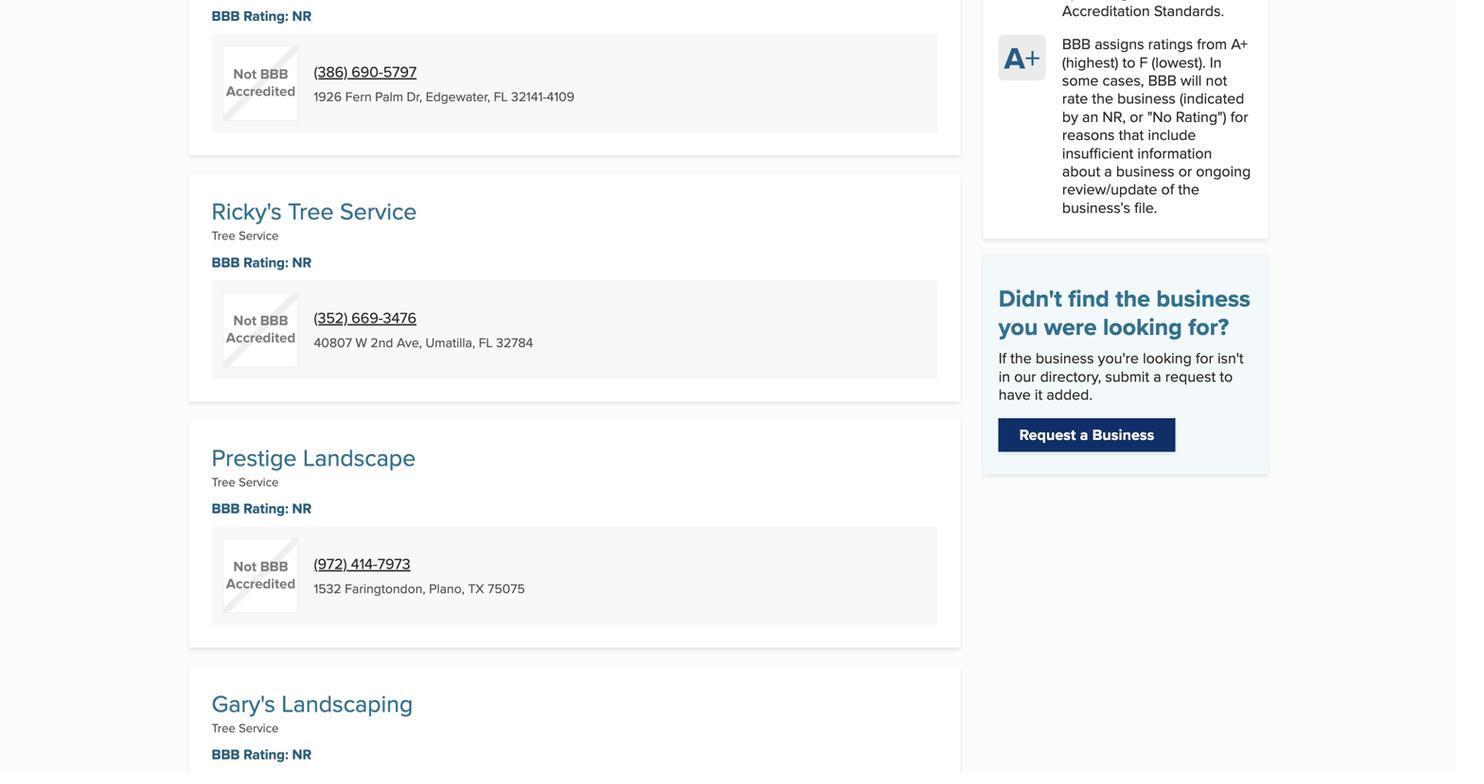 Task type: vqa. For each thing, say whether or not it's contained in the screenshot.
(highest)
yes



Task type: locate. For each thing, give the bounding box(es) containing it.
tree
[[288, 194, 334, 228], [212, 227, 236, 244], [212, 473, 236, 491], [212, 720, 236, 737]]

(highest)
[[1062, 51, 1119, 73]]

669-
[[352, 307, 383, 329]]

for left isn't
[[1196, 347, 1214, 369]]

looking right you're
[[1143, 347, 1192, 369]]

to
[[1123, 51, 1136, 73], [1220, 365, 1233, 387]]

for right rating")
[[1231, 105, 1249, 127]]

fl left the 32784
[[479, 333, 493, 352]]

service inside gary's landscaping tree service bbb rating: nr
[[239, 720, 279, 737]]

fl
[[494, 87, 508, 106], [479, 333, 493, 352]]

directory,
[[1040, 365, 1102, 387]]

fl inside (386) 690-5797 1926 fern palm dr , edgewater, fl 32141-4109
[[494, 87, 508, 106]]

bbb inside ricky's tree service tree service bbb rating: nr
[[212, 252, 240, 273]]

1 horizontal spatial a
[[1105, 160, 1113, 182]]

0 horizontal spatial for
[[1196, 347, 1214, 369]]

not bbb accredited image for prestige
[[223, 538, 299, 614]]

2 vertical spatial not bbb accredited image
[[223, 538, 299, 614]]

bbb
[[212, 6, 240, 27], [1062, 33, 1091, 55], [1148, 69, 1177, 91], [212, 252, 240, 273], [212, 499, 240, 519], [212, 745, 240, 766]]

, left umatilla,
[[419, 333, 422, 352]]

edgewater,
[[426, 87, 490, 106]]

reasons
[[1062, 124, 1115, 145]]

(352) 669-3476 link
[[314, 307, 417, 329]]

rating: inside the 'prestige landscape tree service bbb rating: nr'
[[244, 499, 289, 519]]

nr inside gary's landscaping tree service bbb rating: nr
[[292, 745, 312, 766]]

3 not bbb accredited image from the top
[[223, 538, 299, 614]]

about
[[1062, 160, 1101, 182]]

0 horizontal spatial fl
[[479, 333, 493, 352]]

(972) 414-7973 1532 faringtondon , plano, tx 75075
[[314, 553, 525, 599]]

0 vertical spatial fl
[[494, 87, 508, 106]]

by
[[1062, 105, 1079, 127]]

nr
[[292, 6, 312, 27], [292, 252, 312, 273], [292, 499, 312, 519], [292, 745, 312, 766]]

for inside bbb assigns ratings from a+ (highest) to f (lowest). in some cases, bbb will not rate the business (indicated by an nr, or "no rating") for reasons that include insufficient information about a business or ongoing review/update of the business's file.
[[1231, 105, 1249, 127]]

tree inside the 'prestige landscape tree service bbb rating: nr'
[[212, 473, 236, 491]]

0 vertical spatial a
[[1105, 160, 1113, 182]]

cases,
[[1103, 69, 1144, 91]]

ongoing
[[1196, 160, 1251, 182]]

or right of
[[1179, 160, 1192, 182]]

not bbb accredited image left 1532
[[223, 538, 299, 614]]

to inside bbb assigns ratings from a+ (highest) to f (lowest). in some cases, bbb will not rate the business (indicated by an nr, or "no rating") for reasons that include insufficient information about a business or ongoing review/update of the business's file.
[[1123, 51, 1136, 73]]

1 vertical spatial not bbb accredited image
[[223, 292, 299, 368]]

request
[[1020, 424, 1076, 446]]

3 nr from the top
[[292, 499, 312, 519]]

rating:
[[244, 6, 289, 27], [244, 252, 289, 273], [244, 499, 289, 519], [244, 745, 289, 766]]

from
[[1197, 33, 1227, 55]]

fern
[[345, 87, 372, 106]]

a
[[1105, 160, 1113, 182], [1154, 365, 1162, 387], [1080, 424, 1089, 446]]

prestige landscape tree service bbb rating: nr
[[212, 441, 416, 519]]

nr inside ricky's tree service tree service bbb rating: nr
[[292, 252, 312, 273]]

2 nr from the top
[[292, 252, 312, 273]]

fl for 3476
[[479, 333, 493, 352]]

the
[[1092, 87, 1114, 109], [1178, 178, 1200, 200], [1116, 281, 1151, 316], [1011, 347, 1032, 369]]

2 rating: from the top
[[244, 252, 289, 273]]

bbb inside gary's landscaping tree service bbb rating: nr
[[212, 745, 240, 766]]

1926
[[314, 87, 342, 106]]

palm
[[375, 87, 403, 106]]

0 vertical spatial ,
[[419, 87, 422, 106]]

4 rating: from the top
[[244, 745, 289, 766]]

gary's
[[212, 687, 275, 721]]

1 vertical spatial fl
[[479, 333, 493, 352]]

looking up you're
[[1103, 310, 1183, 344]]

0 vertical spatial not bbb accredited image
[[223, 46, 299, 121]]

2 vertical spatial ,
[[423, 580, 426, 599]]

business up isn't
[[1157, 281, 1251, 316]]

looking
[[1103, 310, 1183, 344], [1143, 347, 1192, 369]]

the right if
[[1011, 347, 1032, 369]]

(386) 690-5797 link
[[314, 60, 417, 82]]

faringtondon
[[345, 580, 423, 599]]

fl left 32141-
[[494, 87, 508, 106]]

a right submit
[[1154, 365, 1162, 387]]

1 vertical spatial for
[[1196, 347, 1214, 369]]

5797
[[383, 60, 417, 82]]

not bbb accredited image left (352)
[[223, 292, 299, 368]]

fl for 5797
[[494, 87, 508, 106]]

,
[[419, 87, 422, 106], [419, 333, 422, 352], [423, 580, 426, 599]]

file.
[[1135, 196, 1158, 218]]

ricky's
[[212, 194, 282, 228]]

if
[[999, 347, 1007, 369]]

business
[[1093, 424, 1155, 446]]

(386)
[[314, 60, 348, 82]]

to right request
[[1220, 365, 1233, 387]]

1532
[[314, 580, 341, 599]]

a inside didn't find the business you were looking for? if the business you're looking for isn't in our directory, submit a request to have it added.
[[1154, 365, 1162, 387]]

0 horizontal spatial a
[[1080, 424, 1089, 446]]

2 vertical spatial a
[[1080, 424, 1089, 446]]

a right about
[[1105, 160, 1113, 182]]

2 horizontal spatial a
[[1154, 365, 1162, 387]]

32784
[[496, 333, 533, 352]]

, left plano,
[[423, 580, 426, 599]]

, for 5797
[[419, 87, 422, 106]]

1 vertical spatial ,
[[419, 333, 422, 352]]

1 horizontal spatial for
[[1231, 105, 1249, 127]]

the right rate
[[1092, 87, 1114, 109]]

0 vertical spatial looking
[[1103, 310, 1183, 344]]

1 horizontal spatial fl
[[494, 87, 508, 106]]

in
[[1210, 51, 1222, 73]]

our
[[1014, 365, 1036, 387]]

0 horizontal spatial to
[[1123, 51, 1136, 73]]

2 not bbb accredited image from the top
[[223, 292, 299, 368]]

32141-
[[511, 87, 547, 106]]

request
[[1166, 365, 1216, 387]]

or right nr,
[[1130, 105, 1144, 127]]

0 vertical spatial for
[[1231, 105, 1249, 127]]

request a business
[[1020, 424, 1155, 446]]

service
[[340, 194, 417, 228], [239, 227, 279, 244], [239, 473, 279, 491], [239, 720, 279, 737]]

0 vertical spatial or
[[1130, 105, 1144, 127]]

1 vertical spatial to
[[1220, 365, 1233, 387]]

not
[[1206, 69, 1228, 91]]

of
[[1162, 178, 1175, 200]]

a right request at the bottom of the page
[[1080, 424, 1089, 446]]

fl inside (352) 669-3476 40807 w 2nd ave , umatilla, fl 32784
[[479, 333, 493, 352]]

not bbb accredited image for ricky's
[[223, 292, 299, 368]]

service inside the 'prestige landscape tree service bbb rating: nr'
[[239, 473, 279, 491]]

0 vertical spatial to
[[1123, 51, 1136, 73]]

for
[[1231, 105, 1249, 127], [1196, 347, 1214, 369]]

1 horizontal spatial to
[[1220, 365, 1233, 387]]

business up file.
[[1116, 160, 1175, 182]]

, right palm
[[419, 87, 422, 106]]

nr,
[[1103, 105, 1126, 127]]

business
[[1118, 87, 1176, 109], [1116, 160, 1175, 182], [1157, 281, 1251, 316], [1036, 347, 1094, 369]]

to left f
[[1123, 51, 1136, 73]]

landscape
[[303, 441, 416, 474]]

4 nr from the top
[[292, 745, 312, 766]]

not bbb accredited image
[[223, 46, 299, 121], [223, 292, 299, 368], [223, 538, 299, 614]]

were
[[1044, 310, 1097, 344]]

an
[[1083, 105, 1099, 127]]

, inside (352) 669-3476 40807 w 2nd ave , umatilla, fl 32784
[[419, 333, 422, 352]]

1 horizontal spatial or
[[1179, 160, 1192, 182]]

rate
[[1062, 87, 1088, 109]]

1 vertical spatial a
[[1154, 365, 1162, 387]]

(lowest).
[[1152, 51, 1206, 73]]

3 rating: from the top
[[244, 499, 289, 519]]

not bbb accredited image down bbb rating: nr at the left top
[[223, 46, 299, 121]]

(indicated
[[1180, 87, 1245, 109]]

, inside (386) 690-5797 1926 fern palm dr , edgewater, fl 32141-4109
[[419, 87, 422, 106]]



Task type: describe. For each thing, give the bounding box(es) containing it.
for?
[[1189, 310, 1229, 344]]

1 not bbb accredited image from the top
[[223, 46, 299, 121]]

plano,
[[429, 580, 465, 599]]

assigns
[[1095, 33, 1145, 55]]

a+
[[1231, 33, 1248, 55]]

40807
[[314, 333, 352, 352]]

690-
[[352, 60, 383, 82]]

1 vertical spatial looking
[[1143, 347, 1192, 369]]

(352)
[[314, 307, 348, 329]]

1 vertical spatial or
[[1179, 160, 1192, 182]]

0 horizontal spatial or
[[1130, 105, 1144, 127]]

tree inside gary's landscaping tree service bbb rating: nr
[[212, 720, 236, 737]]

tx
[[468, 580, 484, 599]]

didn't
[[999, 281, 1062, 316]]

information
[[1138, 142, 1212, 164]]

it
[[1035, 383, 1043, 405]]

(386) 690-5797 1926 fern palm dr , edgewater, fl 32141-4109
[[314, 60, 575, 106]]

4109
[[547, 87, 575, 106]]

submit
[[1106, 365, 1150, 387]]

find
[[1068, 281, 1110, 316]]

business down f
[[1118, 87, 1176, 109]]

a +
[[1005, 36, 1040, 81]]

added.
[[1047, 383, 1093, 405]]

dr
[[407, 87, 419, 106]]

review/update
[[1062, 178, 1158, 200]]

414-
[[351, 553, 378, 575]]

(352) 669-3476 40807 w 2nd ave , umatilla, fl 32784
[[314, 307, 533, 352]]

w
[[355, 333, 367, 352]]

nr inside the 'prestige landscape tree service bbb rating: nr'
[[292, 499, 312, 519]]

3476
[[383, 307, 417, 329]]

you're
[[1098, 347, 1139, 369]]

ratings
[[1148, 33, 1193, 55]]

(972) 414-7973 link
[[314, 553, 411, 575]]

business down were
[[1036, 347, 1094, 369]]

didn't find the business you were looking for? if the business you're looking for isn't in our directory, submit a request to have it added.
[[999, 281, 1251, 405]]

a inside bbb assigns ratings from a+ (highest) to f (lowest). in some cases, bbb will not rate the business (indicated by an nr, or "no rating") for reasons that include insufficient information about a business or ongoing review/update of the business's file.
[[1105, 160, 1113, 182]]

for inside didn't find the business you were looking for? if the business you're looking for isn't in our directory, submit a request to have it added.
[[1196, 347, 1214, 369]]

ave
[[397, 333, 419, 352]]

1 nr from the top
[[292, 6, 312, 27]]

7973
[[378, 553, 411, 575]]

some
[[1062, 69, 1099, 91]]

, inside (972) 414-7973 1532 faringtondon , plano, tx 75075
[[423, 580, 426, 599]]

umatilla,
[[426, 333, 475, 352]]

prestige
[[212, 441, 297, 474]]

+
[[1025, 36, 1040, 79]]

ricky's tree service link
[[212, 194, 417, 228]]

75075
[[488, 580, 525, 599]]

the right of
[[1178, 178, 1200, 200]]

include
[[1148, 124, 1196, 145]]

gary's landscaping link
[[212, 687, 413, 721]]

rating")
[[1176, 105, 1227, 127]]

prestige landscape link
[[212, 441, 416, 474]]

you
[[999, 310, 1038, 344]]

insufficient
[[1062, 142, 1134, 164]]

a
[[1005, 36, 1025, 81]]

have
[[999, 383, 1031, 405]]

rating: inside gary's landscaping tree service bbb rating: nr
[[244, 745, 289, 766]]

business's
[[1062, 196, 1131, 218]]

1 rating: from the top
[[244, 6, 289, 27]]

in
[[999, 365, 1011, 387]]

to inside didn't find the business you were looking for? if the business you're looking for isn't in our directory, submit a request to have it added.
[[1220, 365, 1233, 387]]

, for 3476
[[419, 333, 422, 352]]

isn't
[[1218, 347, 1244, 369]]

the right find
[[1116, 281, 1151, 316]]

f
[[1140, 51, 1148, 73]]

(972)
[[314, 553, 347, 575]]

rating: inside ricky's tree service tree service bbb rating: nr
[[244, 252, 289, 273]]

request a business link
[[999, 419, 1176, 452]]

ricky's tree service tree service bbb rating: nr
[[212, 194, 417, 273]]

that
[[1119, 124, 1144, 145]]

bbb assigns ratings from a+ (highest) to f (lowest). in some cases, bbb will not rate the business (indicated by an nr, or "no rating") for reasons that include insufficient information about a business or ongoing review/update of the business's file.
[[1062, 33, 1251, 218]]

"no
[[1148, 105, 1172, 127]]

landscaping
[[282, 687, 413, 721]]

will
[[1181, 69, 1202, 91]]

bbb rating: nr
[[212, 6, 312, 27]]

bbb inside the 'prestige landscape tree service bbb rating: nr'
[[212, 499, 240, 519]]

gary's landscaping tree service bbb rating: nr
[[212, 687, 413, 766]]

2nd
[[371, 333, 393, 352]]



